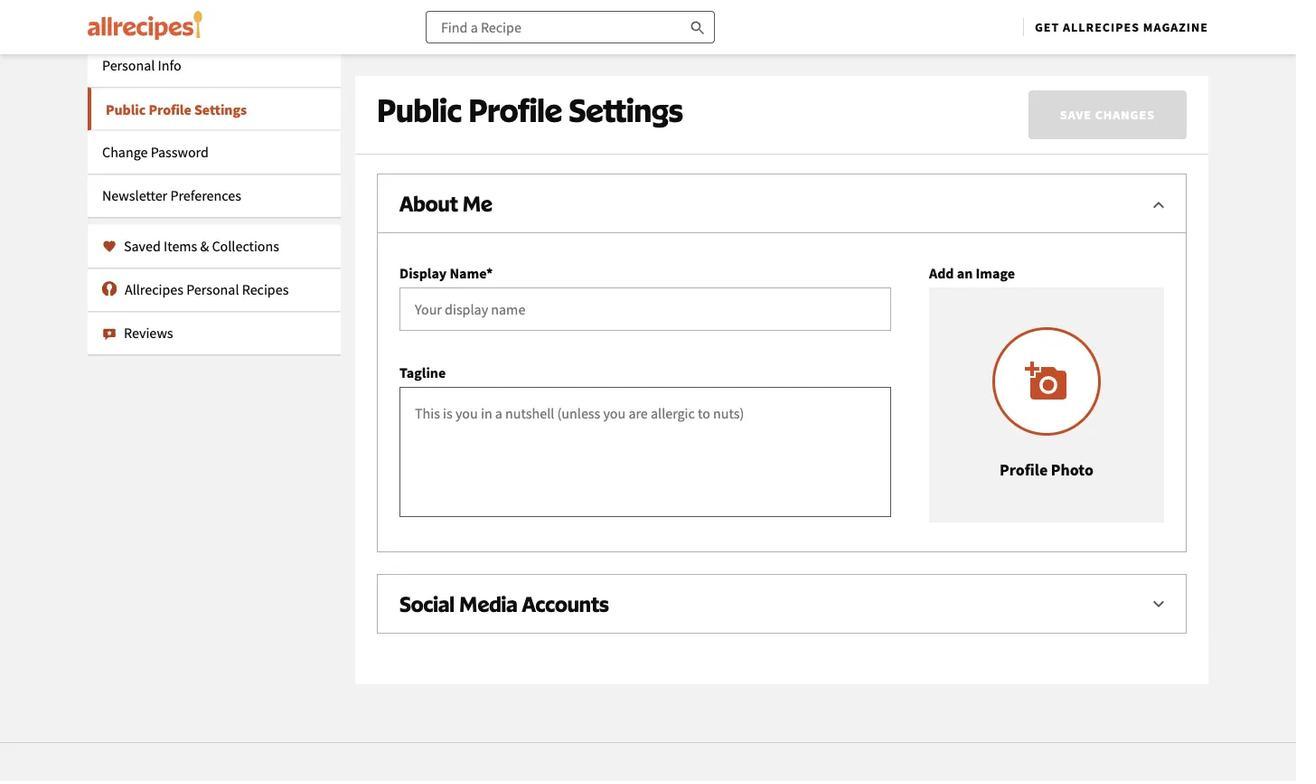 Task type: locate. For each thing, give the bounding box(es) containing it.
page up next
[[863, 0, 896, 4]]

personal info
[[102, 57, 181, 75]]

0 vertical spatial be
[[953, 0, 970, 4]]

you right if
[[1133, 0, 1158, 4]]

1 horizontal spatial opted
[[768, 47, 799, 63]]

0 vertical spatial will
[[899, 0, 923, 4]]

password
[[151, 143, 209, 161]]

public down only
[[377, 90, 462, 130]]

personal down saved items & collections link on the left top
[[186, 281, 239, 299]]

allrecipes
[[1063, 19, 1140, 35], [125, 281, 183, 299]]

page inside you have opted out of having a public profile, so the information on this page will not be visible to other users. if you want to opt back into having a public profile, uncheck the box below next to "opt out of having a public profile"
[[863, 0, 896, 4]]

0 horizontal spatial personal
[[102, 57, 155, 75]]

0 horizontal spatial this
[[649, 47, 669, 63]]

this
[[835, 0, 860, 4], [649, 47, 669, 63]]

0 horizontal spatial profile
[[563, 125, 605, 143]]

information down search text field
[[568, 47, 630, 63]]

out down the below
[[802, 47, 820, 63]]

0 horizontal spatial public
[[106, 101, 146, 119]]

having up me
[[464, 125, 507, 143]]

profile down able
[[468, 90, 562, 130]]

change
[[102, 143, 148, 161]]

1 vertical spatial profile,
[[630, 9, 679, 29]]

profile, up only you will be able to see the information on this page because you opted out of having a public profile
[[630, 9, 679, 29]]

2 horizontal spatial profile
[[1000, 460, 1048, 480]]

an
[[957, 264, 973, 282]]

uncheck
[[682, 9, 739, 29]]

change password
[[102, 143, 209, 161]]

public inside the public profile settings link
[[106, 101, 146, 119]]

opted down box
[[768, 47, 799, 63]]

display
[[400, 264, 447, 282]]

page
[[863, 0, 896, 4], [671, 47, 697, 63]]

Tagline text field
[[400, 387, 891, 517]]

0 vertical spatial information
[[730, 0, 810, 4]]

be left able
[[473, 47, 486, 63]]

a
[[576, 0, 585, 4], [573, 9, 581, 29], [1019, 9, 1027, 29], [873, 47, 880, 63], [510, 125, 518, 143]]

image
[[976, 264, 1015, 282]]

out down not
[[926, 9, 950, 29]]

opted inside you have opted out of having a public profile, so the information on this page will not be visible to other users. if you want to opt back into having a public profile, uncheck the box below next to "opt out of having a public profile"
[[441, 0, 481, 4]]

1 vertical spatial opted
[[768, 47, 799, 63]]

will
[[899, 0, 923, 4], [451, 47, 470, 63]]

opt out of having a public profile
[[397, 125, 605, 143]]

allrecipes up reviews
[[125, 281, 183, 299]]

on down search text field
[[633, 47, 647, 63]]

will up "opt
[[899, 0, 923, 4]]

1 horizontal spatial on
[[814, 0, 831, 4]]

info
[[158, 57, 181, 75]]

change password link
[[88, 131, 341, 174]]

reviews
[[124, 324, 173, 342]]

out
[[484, 0, 507, 4], [926, 9, 950, 29], [802, 47, 820, 63], [423, 125, 445, 143]]

opted up the back
[[441, 0, 481, 4]]

this left because
[[649, 47, 669, 63]]

allrecipes personal recipes
[[125, 281, 289, 299]]

you inside you have opted out of having a public profile, so the information on this page will not be visible to other users. if you want to opt back into having a public profile, uncheck the box below next to "opt out of having a public profile"
[[1133, 0, 1158, 4]]

1 vertical spatial personal
[[186, 281, 239, 299]]

to left other on the top right
[[1020, 0, 1034, 4]]

to
[[1020, 0, 1034, 4], [414, 9, 428, 29], [874, 9, 888, 29], [514, 47, 525, 63]]

1 horizontal spatial this
[[835, 0, 860, 4]]

2 vertical spatial the
[[548, 47, 565, 63]]

of right opt
[[448, 125, 461, 143]]

0 vertical spatial profile,
[[634, 0, 682, 4]]

the left box
[[743, 9, 765, 29]]

1 horizontal spatial the
[[704, 0, 727, 4]]

2 horizontal spatial you
[[1133, 0, 1158, 4]]

media
[[459, 591, 518, 617]]

public up only you will be able to see the information on this page because you opted out of having a public profile
[[585, 9, 627, 29]]

page left because
[[671, 47, 697, 63]]

chevron image
[[1148, 193, 1170, 215]]

1 horizontal spatial will
[[899, 0, 923, 4]]

of down the below
[[822, 47, 833, 63]]

information up box
[[730, 0, 810, 4]]

0 vertical spatial opted
[[441, 0, 481, 4]]

settings up "change password" link
[[194, 101, 247, 119]]

recipes
[[242, 281, 289, 299]]

1 vertical spatial the
[[743, 9, 765, 29]]

0 vertical spatial personal
[[102, 57, 155, 75]]

1 vertical spatial be
[[473, 47, 486, 63]]

0 horizontal spatial be
[[473, 47, 486, 63]]

public up "change"
[[106, 101, 146, 119]]

0 horizontal spatial page
[[671, 47, 697, 63]]

1 horizontal spatial page
[[863, 0, 896, 4]]

public profile settings up password on the top left
[[106, 101, 247, 119]]

magazine
[[1144, 19, 1209, 35]]

public profile settings down see
[[377, 90, 683, 130]]

0 horizontal spatial opted
[[441, 0, 481, 4]]

out right opt
[[423, 125, 445, 143]]

public profile settings
[[377, 90, 683, 130], [106, 101, 247, 119]]

0 vertical spatial allrecipes
[[1063, 19, 1140, 35]]

public
[[377, 90, 462, 130], [106, 101, 146, 119]]

profile,
[[634, 0, 682, 4], [630, 9, 679, 29]]

1 vertical spatial this
[[649, 47, 669, 63]]

having up see
[[524, 9, 570, 29]]

profile up password on the top left
[[149, 101, 191, 119]]

1 horizontal spatial be
[[953, 0, 970, 4]]

profile, left so
[[634, 0, 682, 4]]

1 vertical spatial allrecipes
[[125, 281, 183, 299]]

0 vertical spatial on
[[814, 0, 831, 4]]

profile"
[[1076, 9, 1127, 29]]

you have opted out of having a public profile, so the information on this page will not be visible to other users. if you want to opt back into having a public profile, uncheck the box below next to "opt out of having a public profile"
[[377, 0, 1158, 29]]

to down have
[[414, 9, 428, 29]]

will down the back
[[451, 47, 470, 63]]

will inside you have opted out of having a public profile, so the information on this page will not be visible to other users. if you want to opt back into having a public profile, uncheck the box below next to "opt out of having a public profile"
[[899, 0, 923, 4]]

newsletter preferences link
[[88, 174, 341, 217]]

the up uncheck
[[704, 0, 727, 4]]

box
[[768, 9, 793, 29]]

1 horizontal spatial allrecipes
[[1063, 19, 1140, 35]]

you
[[1133, 0, 1158, 4], [429, 47, 449, 63], [746, 47, 766, 63]]

profile
[[468, 90, 562, 130], [149, 101, 191, 119], [1000, 460, 1048, 480]]

be
[[953, 0, 970, 4], [473, 47, 486, 63]]

opted
[[441, 0, 481, 4], [768, 47, 799, 63]]

0 vertical spatial the
[[704, 0, 727, 4]]

1 horizontal spatial personal
[[186, 281, 239, 299]]

on
[[814, 0, 831, 4], [633, 47, 647, 63]]

allrecipes down users. at the top of page
[[1063, 19, 1140, 35]]

personal info link
[[88, 44, 341, 87]]

having
[[527, 0, 573, 4], [524, 9, 570, 29], [970, 9, 1015, 29], [835, 47, 871, 63], [464, 125, 507, 143]]

not
[[927, 0, 950, 4]]

0 vertical spatial this
[[835, 0, 860, 4]]

on up the below
[[814, 0, 831, 4]]

1 vertical spatial will
[[451, 47, 470, 63]]

be right not
[[953, 0, 970, 4]]

profile left photo
[[1000, 460, 1048, 480]]

me
[[462, 190, 493, 216]]

this inside you have opted out of having a public profile, so the information on this page will not be visible to other users. if you want to opt back into having a public profile, uncheck the box below next to "opt out of having a public profile"
[[835, 0, 860, 4]]

to right next
[[874, 9, 888, 29]]

of up into
[[511, 0, 524, 4]]

0 horizontal spatial on
[[633, 47, 647, 63]]

display name*
[[400, 264, 493, 282]]

1 vertical spatial page
[[671, 47, 697, 63]]

the
[[704, 0, 727, 4], [743, 9, 765, 29], [548, 47, 565, 63]]

"opt
[[891, 9, 923, 29]]

1 vertical spatial information
[[568, 47, 630, 63]]

personal
[[102, 57, 155, 75], [186, 281, 239, 299]]

able
[[488, 47, 511, 63]]

information
[[730, 0, 810, 4], [568, 47, 630, 63]]

social
[[400, 591, 455, 617]]

public up search text field
[[588, 0, 630, 4]]

you right only
[[429, 47, 449, 63]]

public down other on the top right
[[1030, 9, 1073, 29]]

0 horizontal spatial allrecipes
[[125, 281, 183, 299]]

1 horizontal spatial information
[[730, 0, 810, 4]]

profile
[[918, 47, 952, 63], [563, 125, 605, 143]]

add an image
[[929, 264, 1015, 282]]

0 horizontal spatial the
[[548, 47, 565, 63]]

settings
[[569, 90, 683, 130], [194, 101, 247, 119]]

the right see
[[548, 47, 565, 63]]

have
[[405, 0, 438, 4]]

settings down only you will be able to see the information on this page because you opted out of having a public profile
[[569, 90, 683, 130]]

this up next
[[835, 0, 860, 4]]

other
[[1037, 0, 1074, 4]]

newsletter
[[102, 187, 167, 205]]

you right because
[[746, 47, 766, 63]]

public
[[588, 0, 630, 4], [585, 9, 627, 29], [1030, 9, 1073, 29], [882, 47, 915, 63], [520, 125, 560, 143]]

personal left info
[[102, 57, 155, 75]]

below
[[796, 9, 838, 29]]

of
[[511, 0, 524, 4], [953, 9, 966, 29], [822, 47, 833, 63], [448, 125, 461, 143]]

0 vertical spatial page
[[863, 0, 896, 4]]

0 vertical spatial profile
[[918, 47, 952, 63]]

opt
[[397, 125, 420, 143]]



Task type: vqa. For each thing, say whether or not it's contained in the screenshot.
ENTER YOUR ZIP CODE AND WE WILL TELL YOU WHAT GROW ZONE YOU LIVE IN.
no



Task type: describe. For each thing, give the bounding box(es) containing it.
information inside you have opted out of having a public profile, so the information on this page will not be visible to other users. if you want to opt back into having a public profile, uncheck the box below next to "opt out of having a public profile"
[[730, 0, 810, 4]]

if
[[1121, 0, 1130, 4]]

0 horizontal spatial settings
[[194, 101, 247, 119]]

saved
[[124, 237, 161, 255]]

visible
[[973, 0, 1017, 4]]

because
[[700, 47, 743, 63]]

into
[[494, 9, 521, 29]]

1 vertical spatial on
[[633, 47, 647, 63]]

newsletter preferences
[[102, 187, 241, 205]]

1 horizontal spatial public profile settings
[[377, 90, 683, 130]]

users.
[[1077, 0, 1118, 4]]

allrecipes personal recipes link
[[88, 268, 341, 311]]

0 horizontal spatial profile
[[149, 101, 191, 119]]

preferences
[[170, 187, 241, 205]]

of right "opt
[[953, 9, 966, 29]]

2 horizontal spatial the
[[743, 9, 765, 29]]

reviews link
[[88, 311, 341, 355]]

opt
[[432, 9, 455, 29]]

Display Name* field
[[400, 288, 891, 331]]

back
[[458, 9, 491, 29]]

be inside you have opted out of having a public profile, so the information on this page will not be visible to other users. if you want to opt back into having a public profile, uncheck the box below next to "opt out of having a public profile"
[[953, 0, 970, 4]]

having down next
[[835, 47, 871, 63]]

profile inside button
[[1000, 460, 1048, 480]]

you
[[377, 0, 402, 4]]

items
[[164, 237, 197, 255]]

photo
[[1051, 460, 1094, 480]]

allrecipes inside allrecipes personal recipes link
[[125, 281, 183, 299]]

public down see
[[520, 125, 560, 143]]

chevron image
[[1148, 594, 1170, 616]]

profile photo
[[1000, 460, 1094, 480]]

about me
[[400, 190, 493, 216]]

having down visible
[[970, 9, 1015, 29]]

get allrecipes magazine link
[[1035, 19, 1209, 35]]

Search text field
[[426, 11, 715, 43]]

having up search text field
[[527, 0, 573, 4]]

name*
[[450, 264, 493, 282]]

0 horizontal spatial you
[[429, 47, 449, 63]]

public profile settings link
[[88, 87, 341, 131]]

1 horizontal spatial you
[[746, 47, 766, 63]]

so
[[685, 0, 701, 4]]

personal inside 'link'
[[102, 57, 155, 75]]

on inside you have opted out of having a public profile, so the information on this page will not be visible to other users. if you want to opt back into having a public profile, uncheck the box below next to "opt out of having a public profile"
[[814, 0, 831, 4]]

see
[[527, 47, 545, 63]]

saved items & collections
[[124, 237, 279, 255]]

1 horizontal spatial profile
[[468, 90, 562, 130]]

next
[[841, 9, 871, 29]]

social media accounts
[[400, 591, 609, 617]]

0 horizontal spatial information
[[568, 47, 630, 63]]

profile photo button
[[929, 288, 1165, 523]]

want
[[377, 9, 411, 29]]

tagline
[[400, 363, 446, 382]]

about
[[400, 190, 458, 216]]

1 horizontal spatial public
[[377, 90, 462, 130]]

get
[[1035, 19, 1060, 35]]

1 horizontal spatial profile
[[918, 47, 952, 63]]

1 vertical spatial profile
[[563, 125, 605, 143]]

0 horizontal spatial public profile settings
[[106, 101, 247, 119]]

0 horizontal spatial will
[[451, 47, 470, 63]]

only
[[402, 47, 427, 63]]

add
[[929, 264, 954, 282]]

only you will be able to see the information on this page because you opted out of having a public profile
[[402, 47, 952, 63]]

get allrecipes magazine
[[1035, 19, 1209, 35]]

saved items & collections link
[[88, 225, 341, 268]]

out up into
[[484, 0, 507, 4]]

to left see
[[514, 47, 525, 63]]

collections
[[212, 237, 279, 255]]

&
[[200, 237, 209, 255]]

accounts
[[522, 591, 609, 617]]

public down "opt
[[882, 47, 915, 63]]

1 horizontal spatial settings
[[569, 90, 683, 130]]



